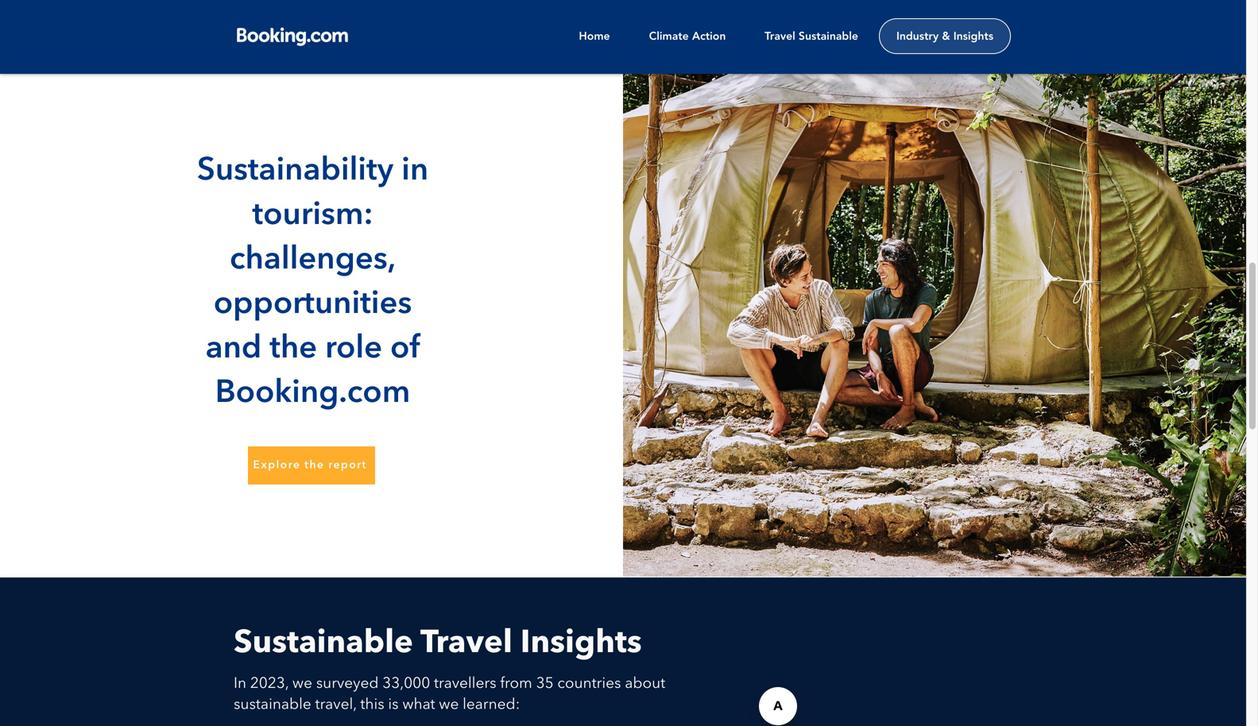 Task type: describe. For each thing, give the bounding box(es) containing it.
booking_com_logotype_aug2020_white.png image
[[234, 24, 355, 47]]

insights for industry & insights
[[954, 29, 994, 43]]

the for explore
[[305, 460, 325, 472]]

insights for sustainable travel insights
[[521, 629, 642, 661]]

opportunities
[[214, 289, 412, 321]]

what
[[403, 698, 435, 713]]

sustainability in tourism:
[[197, 156, 429, 232]]

in 2023, we surveyed 33,000 travellers from 35 countries about sustainable travel, this is what we learned:
[[234, 677, 666, 713]]

sustainable travel insights
[[234, 629, 642, 661]]

35
[[536, 677, 554, 692]]

from
[[500, 677, 533, 692]]

gettyimages 1358282114.jpg image
[[623, 0, 1247, 577]]

learned:
[[463, 698, 520, 713]]

&
[[943, 29, 951, 43]]

1 horizontal spatial sustainable
[[799, 29, 859, 43]]

33,000
[[383, 677, 430, 692]]

travel sustainable
[[765, 29, 859, 43]]

industry & insights link
[[880, 18, 1012, 54]]

home link
[[561, 18, 628, 54]]

industry
[[897, 29, 939, 43]]

in
[[234, 677, 247, 692]]

role
[[325, 334, 383, 366]]

action
[[692, 29, 726, 43]]

of
[[390, 334, 420, 366]]

travel sustainable link
[[748, 18, 876, 54]]

the for and
[[270, 334, 317, 366]]

report
[[329, 460, 367, 472]]

sustainable
[[234, 698, 312, 713]]

travel,
[[315, 698, 357, 713]]



Task type: vqa. For each thing, say whether or not it's contained in the screenshot.
A inside Already, thousands of properties that meet the required threshold for impact have received the first version of the Travel Sustainable badge, including those with a broad range of existing certifications and labels, such as those officially approved by the
no



Task type: locate. For each thing, give the bounding box(es) containing it.
sustainable
[[799, 29, 859, 43], [234, 629, 413, 661]]

insights up "countries"
[[521, 629, 642, 661]]

in
[[402, 156, 429, 188]]

0 vertical spatial the
[[270, 334, 317, 366]]

countries
[[558, 677, 621, 692]]

travel right action
[[765, 29, 796, 43]]

1 vertical spatial travel
[[421, 629, 513, 661]]

the
[[270, 334, 317, 366], [305, 460, 325, 472]]

the left the report
[[305, 460, 325, 472]]

climate action link
[[631, 18, 744, 54]]

1 vertical spatial sustainable
[[234, 629, 413, 661]]

1 horizontal spatial travel
[[765, 29, 796, 43]]

0 vertical spatial we
[[293, 677, 313, 692]]

home
[[579, 29, 610, 43]]

sustainability
[[197, 156, 394, 188]]

the inside and the role of booking.com
[[270, 334, 317, 366]]

0 vertical spatial insights
[[954, 29, 994, 43]]

explore the report
[[253, 460, 367, 472]]

we
[[293, 677, 313, 692], [439, 698, 459, 713]]

0 horizontal spatial sustainable
[[234, 629, 413, 661]]

1 vertical spatial the
[[305, 460, 325, 472]]

0 horizontal spatial we
[[293, 677, 313, 692]]

0 vertical spatial travel
[[765, 29, 796, 43]]

0 vertical spatial sustainable
[[799, 29, 859, 43]]

travel up 'travellers'
[[421, 629, 513, 661]]

this
[[361, 698, 385, 713]]

we down 'travellers'
[[439, 698, 459, 713]]

is
[[388, 698, 399, 713]]

1 horizontal spatial we
[[439, 698, 459, 713]]

travellers
[[434, 677, 497, 692]]

challenges,
[[230, 245, 396, 277]]

1 vertical spatial we
[[439, 698, 459, 713]]

we right 2023, on the bottom
[[293, 677, 313, 692]]

about
[[625, 677, 666, 692]]

1 vertical spatial insights
[[521, 629, 642, 661]]

booking.com
[[215, 379, 411, 410]]

insights
[[954, 29, 994, 43], [521, 629, 642, 661]]

and the role of booking.com
[[206, 334, 420, 410]]

explore
[[253, 460, 301, 472]]

insights right &
[[954, 29, 994, 43]]

tourism:
[[253, 200, 373, 232]]

1 horizontal spatial insights
[[954, 29, 994, 43]]

and
[[206, 334, 262, 366]]

2023,
[[250, 677, 289, 692]]

0 horizontal spatial travel
[[421, 629, 513, 661]]

travel
[[765, 29, 796, 43], [421, 629, 513, 661]]

climate
[[649, 29, 689, 43]]

industry & insights
[[897, 29, 994, 43]]

0 horizontal spatial insights
[[521, 629, 642, 661]]

surveyed
[[316, 677, 379, 692]]

challenges, opportunities
[[214, 245, 412, 321]]

climate action
[[649, 29, 726, 43]]

explore the report link
[[248, 447, 375, 485]]

the up booking.com
[[270, 334, 317, 366]]



